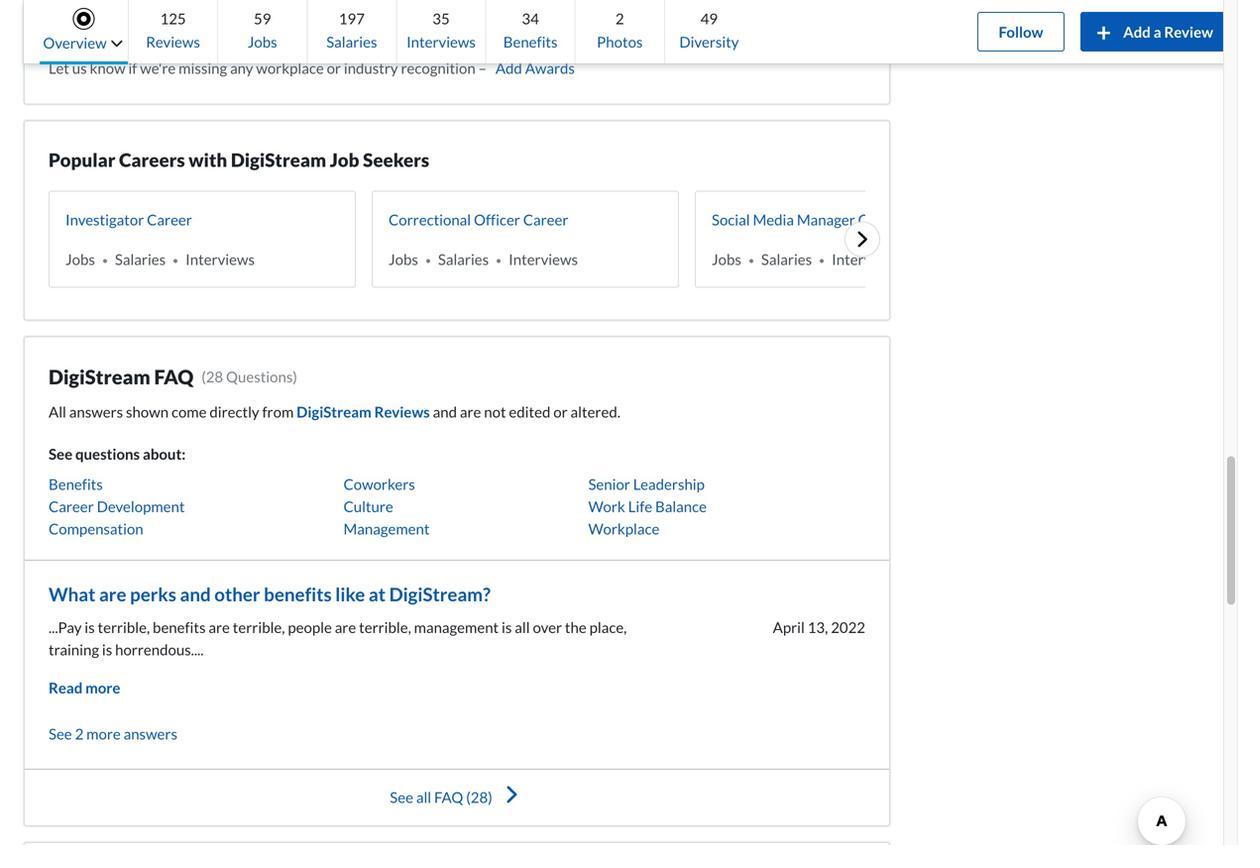Task type: describe. For each thing, give the bounding box(es) containing it.
seekers
[[363, 149, 429, 171]]

1 vertical spatial more
[[86, 725, 121, 743]]

2 terrible, from the left
[[233, 619, 285, 636]]

work
[[588, 498, 625, 515]]

follow
[[999, 23, 1043, 40]]

0 horizontal spatial faq
[[154, 365, 194, 389]]

balance
[[655, 498, 707, 515]]

0 vertical spatial benefits
[[503, 33, 558, 51]]

the
[[565, 619, 587, 636]]

management link
[[343, 520, 430, 538]]

benefits link
[[49, 475, 103, 493]]

interviews link for correctional officer career
[[509, 250, 578, 268]]

digistream faq ( 28 questions )
[[49, 365, 297, 389]]

coworkers link
[[343, 475, 415, 493]]

salaries for investigator career
[[115, 250, 166, 268]]

salaries link for career
[[115, 250, 166, 268]]

with
[[189, 149, 227, 171]]

28
[[206, 368, 223, 386]]

jobs link for investigator career
[[65, 250, 95, 268]]

shown
[[126, 403, 169, 421]]

altered.
[[571, 403, 621, 421]]

other
[[214, 583, 260, 606]]

about:
[[143, 445, 186, 463]]

place,
[[589, 619, 627, 636]]

benefits inside ...pay is terrible, benefits are terrible, people are terrible, management is all over the place, training is horrendous....
[[153, 619, 206, 636]]

senior
[[588, 475, 630, 493]]

overview
[[43, 34, 107, 52]]

49
[[701, 9, 718, 27]]

manager
[[797, 211, 855, 228]]

salaries for social media manager career
[[761, 250, 812, 268]]

benefits inside the benefits career development compensation
[[49, 475, 103, 493]]

salaries for correctional officer career
[[438, 250, 489, 268]]

people
[[288, 619, 332, 636]]

see 2 more answers
[[49, 725, 177, 743]]

correctional officer career link
[[389, 211, 569, 228]]

add a review
[[1123, 23, 1213, 40]]

workplace
[[256, 59, 324, 77]]

&
[[260, 22, 276, 51]]

coworkers culture management
[[343, 475, 430, 538]]

digistream awards & accolades let us know if we're missing any workplace or industry recognition – add awards
[[49, 22, 575, 77]]

1 horizontal spatial add
[[1123, 23, 1151, 40]]

leadership
[[633, 475, 705, 493]]

read
[[49, 679, 83, 697]]

49 diversity
[[679, 9, 739, 51]]

59 jobs
[[248, 9, 277, 51]]

or for come
[[553, 403, 568, 421]]

at
[[369, 583, 386, 606]]

perks
[[130, 583, 176, 606]]

training
[[49, 641, 99, 659]]

culture
[[343, 498, 393, 515]]

management
[[414, 619, 499, 636]]

digistream up all in the left of the page
[[49, 365, 150, 389]]

interviews link for social media manager career
[[832, 250, 901, 268]]

are down 'like'
[[335, 619, 356, 636]]

1 vertical spatial awards
[[525, 59, 575, 77]]

career down "careers"
[[147, 211, 192, 228]]

we're
[[140, 59, 176, 77]]

a
[[1154, 23, 1161, 40]]

salaries link for media
[[761, 250, 812, 268]]

digistream?
[[389, 583, 491, 606]]

3 terrible, from the left
[[359, 619, 411, 636]]

35 interviews
[[407, 9, 476, 51]]

next button image
[[851, 227, 874, 251]]

1 vertical spatial answers
[[124, 725, 177, 743]]

see for see questions about:
[[49, 445, 72, 463]]

recognition
[[401, 59, 476, 77]]

interviews link for investigator career
[[186, 250, 255, 268]]

popular careers with digistream job seekers
[[49, 149, 429, 171]]

review
[[1164, 23, 1213, 40]]

2 horizontal spatial is
[[502, 619, 512, 636]]

coworkers
[[343, 475, 415, 493]]

management
[[343, 520, 430, 538]]

)
[[293, 368, 297, 386]]

34
[[522, 9, 539, 27]]

follow button
[[977, 12, 1065, 52]]

add a review link
[[1081, 12, 1229, 52]]

35
[[433, 9, 450, 27]]

13,
[[808, 619, 828, 636]]

are left the not
[[460, 403, 481, 421]]

197 salaries
[[326, 9, 377, 51]]

industry
[[344, 59, 398, 77]]

...pay
[[49, 619, 82, 636]]

0 horizontal spatial is
[[85, 619, 95, 636]]

april 13, 2022
[[773, 619, 865, 636]]

april
[[773, 619, 805, 636]]

diversity
[[679, 33, 739, 51]]

digistream left the job
[[231, 149, 326, 171]]

see all faq (28)
[[390, 789, 492, 806]]

job
[[330, 149, 359, 171]]

investigator
[[65, 211, 144, 228]]

read more
[[49, 679, 120, 697]]

if
[[128, 59, 137, 77]]

jobs for investigator career
[[65, 250, 95, 268]]

what are perks and other benefits like at digistream?
[[49, 583, 491, 606]]

interviews for correctional officer career
[[509, 250, 578, 268]]



Task type: locate. For each thing, give the bounding box(es) containing it.
0 vertical spatial benefits
[[264, 583, 332, 606]]

0 vertical spatial answers
[[69, 403, 123, 421]]

0 horizontal spatial add
[[496, 59, 522, 77]]

salaries down 197
[[326, 33, 377, 51]]

1 horizontal spatial terrible,
[[233, 619, 285, 636]]

digistream reviews link
[[297, 403, 430, 421]]

1 horizontal spatial benefits
[[264, 583, 332, 606]]

terrible,
[[98, 619, 150, 636], [233, 619, 285, 636], [359, 619, 411, 636]]

terrible, up horrendous....
[[98, 619, 150, 636]]

benefits down questions
[[49, 475, 103, 493]]

see all faq (28) button
[[374, 782, 540, 814]]

34 benefits
[[503, 9, 558, 51]]

add right –
[[496, 59, 522, 77]]

–
[[478, 59, 487, 77]]

questions
[[75, 445, 140, 463]]

are
[[460, 403, 481, 421], [99, 583, 126, 606], [209, 619, 230, 636], [335, 619, 356, 636]]

125 reviews
[[146, 9, 200, 51]]

2 up photos
[[616, 9, 624, 27]]

0 vertical spatial more
[[85, 679, 120, 697]]

or down accolades
[[327, 59, 341, 77]]

1 horizontal spatial and
[[433, 403, 457, 421]]

career down benefits link
[[49, 498, 94, 515]]

all inside button
[[416, 789, 431, 806]]

more down read more
[[86, 725, 121, 743]]

jobs link for social media manager career
[[712, 250, 741, 268]]

workplace
[[588, 520, 660, 538]]

1 vertical spatial add
[[496, 59, 522, 77]]

jobs link for correctional officer career
[[389, 250, 418, 268]]

faq inside button
[[434, 789, 463, 806]]

awards down '34 benefits'
[[525, 59, 575, 77]]

add left a
[[1123, 23, 1151, 40]]

answers down horrendous....
[[124, 725, 177, 743]]

see 2 more answers link
[[49, 725, 177, 743]]

0 vertical spatial 2
[[616, 9, 624, 27]]

or for accolades
[[327, 59, 341, 77]]

is left the over
[[502, 619, 512, 636]]

us
[[72, 59, 87, 77]]

popular
[[49, 149, 115, 171]]

missing
[[179, 59, 227, 77]]

...pay is terrible, benefits are terrible, people are terrible, management is all over the place, training is horrendous....
[[49, 619, 627, 659]]

see inside button
[[390, 789, 413, 806]]

culture link
[[343, 498, 393, 515]]

add awards button
[[490, 56, 581, 80]]

digistream down )
[[297, 403, 372, 421]]

see for see all faq (28)
[[390, 789, 413, 806]]

career right officer
[[523, 211, 569, 228]]

1 vertical spatial faq
[[434, 789, 463, 806]]

1 vertical spatial all
[[416, 789, 431, 806]]

2 horizontal spatial terrible,
[[359, 619, 411, 636]]

salaries down media
[[761, 250, 812, 268]]

career right manager in the right top of the page
[[858, 211, 904, 228]]

questions
[[226, 368, 293, 386]]

reviews
[[146, 33, 200, 51], [374, 403, 430, 421]]

0 vertical spatial see
[[49, 445, 72, 463]]

what
[[49, 583, 96, 606]]

all
[[515, 619, 530, 636], [416, 789, 431, 806]]

benefits up people
[[264, 583, 332, 606]]

1 terrible, from the left
[[98, 619, 150, 636]]

1 interviews link from the left
[[186, 250, 255, 268]]

senior leadership link
[[588, 475, 705, 493]]

salaries link down correctional officer career link
[[438, 250, 489, 268]]

is right ...pay
[[85, 619, 95, 636]]

jobs down 59 on the left of page
[[248, 33, 277, 51]]

digistream
[[49, 22, 168, 51], [231, 149, 326, 171], [49, 365, 150, 389], [297, 403, 372, 421]]

0 horizontal spatial or
[[327, 59, 341, 77]]

1 horizontal spatial salaries link
[[438, 250, 489, 268]]

like
[[335, 583, 365, 606]]

jobs link down correctional
[[389, 250, 418, 268]]

digistream up know
[[49, 22, 168, 51]]

reviews down 125
[[146, 33, 200, 51]]

benefits down 34
[[503, 33, 558, 51]]

career development link
[[49, 498, 185, 515]]

benefits
[[503, 33, 558, 51], [49, 475, 103, 493]]

come
[[171, 403, 207, 421]]

compensation link
[[49, 520, 143, 538]]

development
[[97, 498, 185, 515]]

officer
[[474, 211, 520, 228]]

0 horizontal spatial all
[[416, 789, 431, 806]]

0 vertical spatial awards
[[173, 22, 255, 51]]

all left the over
[[515, 619, 530, 636]]

0 vertical spatial all
[[515, 619, 530, 636]]

1 horizontal spatial or
[[553, 403, 568, 421]]

jobs for social media manager career
[[712, 250, 741, 268]]

salaries link down investigator career link
[[115, 250, 166, 268]]

benefits up horrendous....
[[153, 619, 206, 636]]

0 horizontal spatial interviews link
[[186, 250, 255, 268]]

125
[[160, 9, 186, 27]]

salaries down investigator career link
[[115, 250, 166, 268]]

reviews up coworkers
[[374, 403, 430, 421]]

correctional officer career
[[389, 211, 569, 228]]

(28)
[[466, 789, 492, 806]]

careers
[[119, 149, 185, 171]]

interviews for social media manager career
[[832, 250, 901, 268]]

197
[[339, 9, 365, 27]]

2
[[616, 9, 624, 27], [75, 725, 84, 743]]

awards up the missing
[[173, 22, 255, 51]]

2 horizontal spatial salaries link
[[761, 250, 812, 268]]

1 vertical spatial 2
[[75, 725, 84, 743]]

1 vertical spatial benefits
[[153, 619, 206, 636]]

0 vertical spatial and
[[433, 403, 457, 421]]

all
[[49, 403, 66, 421]]

2 salaries link from the left
[[438, 250, 489, 268]]

photos
[[597, 33, 643, 51]]

faq left (28)
[[434, 789, 463, 806]]

1 horizontal spatial jobs link
[[389, 250, 418, 268]]

awards
[[173, 22, 255, 51], [525, 59, 575, 77]]

3 interviews link from the left
[[832, 250, 901, 268]]

or inside digistream awards & accolades let us know if we're missing any workplace or industry recognition – add awards
[[327, 59, 341, 77]]

terrible, down at
[[359, 619, 411, 636]]

all inside ...pay is terrible, benefits are terrible, people are terrible, management is all over the place, training is horrendous....
[[515, 619, 530, 636]]

3 jobs link from the left
[[712, 250, 741, 268]]

0 horizontal spatial benefits
[[49, 475, 103, 493]]

add inside digistream awards & accolades let us know if we're missing any workplace or industry recognition – add awards
[[496, 59, 522, 77]]

all answers shown come directly from digistream reviews and are not edited or altered.
[[49, 403, 621, 421]]

more right read
[[85, 679, 120, 697]]

social media manager career link
[[712, 211, 904, 228]]

see up benefits link
[[49, 445, 72, 463]]

jobs down investigator
[[65, 250, 95, 268]]

0 horizontal spatial benefits
[[153, 619, 206, 636]]

1 horizontal spatial benefits
[[503, 33, 558, 51]]

2 interviews link from the left
[[509, 250, 578, 268]]

or right edited at left top
[[553, 403, 568, 421]]

2 down read more
[[75, 725, 84, 743]]

0 vertical spatial faq
[[154, 365, 194, 389]]

59
[[254, 9, 271, 27]]

interviews link
[[186, 250, 255, 268], [509, 250, 578, 268], [832, 250, 901, 268]]

0 horizontal spatial 2
[[75, 725, 84, 743]]

read more link
[[49, 679, 120, 697]]

work life balance link
[[588, 498, 707, 515]]

faq
[[154, 365, 194, 389], [434, 789, 463, 806]]

1 vertical spatial reviews
[[374, 403, 430, 421]]

social media manager career
[[712, 211, 904, 228]]

over
[[533, 619, 562, 636]]

investigator career link
[[65, 211, 192, 228]]

any
[[230, 59, 253, 77]]

or
[[327, 59, 341, 77], [553, 403, 568, 421]]

2 vertical spatial see
[[390, 789, 413, 806]]

and left other
[[180, 583, 211, 606]]

benefits career development compensation
[[49, 475, 185, 538]]

1 horizontal spatial reviews
[[374, 403, 430, 421]]

interviews
[[407, 33, 476, 51], [186, 250, 255, 268], [509, 250, 578, 268], [832, 250, 901, 268]]

are left the perks
[[99, 583, 126, 606]]

interviews for investigator career
[[186, 250, 255, 268]]

all left (28)
[[416, 789, 431, 806]]

2 horizontal spatial jobs link
[[712, 250, 741, 268]]

see left (28)
[[390, 789, 413, 806]]

what are perks and other benefits like at digistream? link
[[49, 583, 491, 606]]

1 horizontal spatial is
[[102, 641, 112, 659]]

1 horizontal spatial awards
[[525, 59, 575, 77]]

are down other
[[209, 619, 230, 636]]

0 horizontal spatial salaries link
[[115, 250, 166, 268]]

1 horizontal spatial interviews link
[[509, 250, 578, 268]]

1 horizontal spatial all
[[515, 619, 530, 636]]

jobs for correctional officer career
[[389, 250, 418, 268]]

life
[[628, 498, 652, 515]]

see questions about:
[[49, 445, 186, 463]]

add
[[1123, 23, 1151, 40], [496, 59, 522, 77]]

0 vertical spatial add
[[1123, 23, 1151, 40]]

senior leadership work life balance workplace
[[588, 475, 707, 538]]

from
[[262, 403, 294, 421]]

1 jobs link from the left
[[65, 250, 95, 268]]

salaries link down media
[[761, 250, 812, 268]]

jobs link down investigator
[[65, 250, 95, 268]]

and left the not
[[433, 403, 457, 421]]

directly
[[210, 403, 259, 421]]

jobs down social
[[712, 250, 741, 268]]

1 vertical spatial benefits
[[49, 475, 103, 493]]

see down read
[[49, 725, 72, 743]]

2022
[[831, 619, 865, 636]]

is right training
[[102, 641, 112, 659]]

0 horizontal spatial awards
[[173, 22, 255, 51]]

see for see 2 more answers
[[49, 725, 72, 743]]

0 horizontal spatial and
[[180, 583, 211, 606]]

1 horizontal spatial 2
[[616, 9, 624, 27]]

let
[[49, 59, 69, 77]]

jobs link down social
[[712, 250, 741, 268]]

salaries link for officer
[[438, 250, 489, 268]]

answers right all in the left of the page
[[69, 403, 123, 421]]

digistream inside digistream awards & accolades let us know if we're missing any workplace or industry recognition – add awards
[[49, 22, 168, 51]]

jobs
[[248, 33, 277, 51], [65, 250, 95, 268], [389, 250, 418, 268], [712, 250, 741, 268]]

investigator career
[[65, 211, 192, 228]]

benefits
[[264, 583, 332, 606], [153, 619, 206, 636]]

2 jobs link from the left
[[389, 250, 418, 268]]

faq left the (
[[154, 365, 194, 389]]

terrible, down 'what are perks and other benefits like at digistream?'
[[233, 619, 285, 636]]

salaries down correctional officer career link
[[438, 250, 489, 268]]

0 horizontal spatial terrible,
[[98, 619, 150, 636]]

2 horizontal spatial interviews link
[[832, 250, 901, 268]]

2 inside 2 photos
[[616, 9, 624, 27]]

0 vertical spatial reviews
[[146, 33, 200, 51]]

1 salaries link from the left
[[115, 250, 166, 268]]

1 horizontal spatial faq
[[434, 789, 463, 806]]

2 photos
[[597, 9, 643, 51]]

accolades
[[281, 22, 390, 51]]

1 vertical spatial and
[[180, 583, 211, 606]]

0 vertical spatial or
[[327, 59, 341, 77]]

1 vertical spatial or
[[553, 403, 568, 421]]

compensation
[[49, 520, 143, 538]]

1 vertical spatial see
[[49, 725, 72, 743]]

0 horizontal spatial jobs link
[[65, 250, 95, 268]]

0 horizontal spatial reviews
[[146, 33, 200, 51]]

jobs down correctional
[[389, 250, 418, 268]]

3 salaries link from the left
[[761, 250, 812, 268]]

know
[[90, 59, 125, 77]]

correctional
[[389, 211, 471, 228]]

career inside the benefits career development compensation
[[49, 498, 94, 515]]

career
[[147, 211, 192, 228], [523, 211, 569, 228], [858, 211, 904, 228], [49, 498, 94, 515]]



Task type: vqa. For each thing, say whether or not it's contained in the screenshot.


